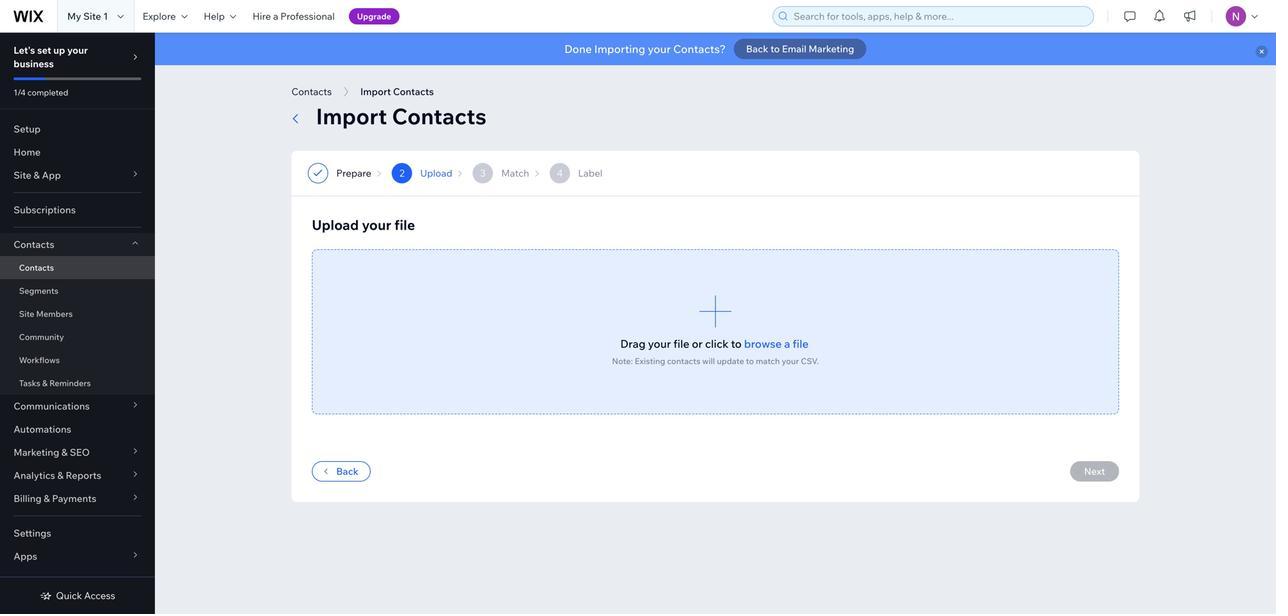Task type: vqa. For each thing, say whether or not it's contained in the screenshot.
Anderson
no



Task type: locate. For each thing, give the bounding box(es) containing it.
segments link
[[0, 279, 155, 303]]

to left match
[[746, 356, 754, 366]]

marketing up analytics on the left of page
[[14, 447, 59, 459]]

file down '2'
[[395, 217, 415, 234]]

existing
[[635, 356, 666, 366]]

0 horizontal spatial upload
[[312, 217, 359, 234]]

& left seo at the bottom
[[61, 447, 68, 459]]

upload your file
[[312, 217, 415, 234]]

automations
[[14, 424, 71, 435]]

home link
[[0, 141, 155, 164]]

your right up
[[67, 44, 88, 56]]

match
[[502, 167, 529, 179]]

& for marketing
[[61, 447, 68, 459]]

2 horizontal spatial file
[[793, 337, 809, 351]]

site for site members
[[19, 309, 34, 319]]

access
[[84, 590, 115, 602]]

back inside button
[[747, 43, 769, 55]]

import down contacts button
[[316, 102, 387, 130]]

& inside dropdown button
[[57, 470, 64, 482]]

segments
[[19, 286, 58, 296]]

site down segments
[[19, 309, 34, 319]]

site for site & app
[[14, 169, 31, 181]]

site down home
[[14, 169, 31, 181]]

to inside the back to email marketing button
[[771, 43, 780, 55]]

marketing inside popup button
[[14, 447, 59, 459]]

marketing right email
[[809, 43, 855, 55]]

label
[[578, 167, 603, 179]]

1 horizontal spatial a
[[785, 337, 791, 351]]

sidebar element
[[0, 33, 155, 615]]

business
[[14, 58, 54, 70]]

1 vertical spatial a
[[785, 337, 791, 351]]

2 horizontal spatial to
[[771, 43, 780, 55]]

drag your file or click to browse a file note: existing contacts will update to match your csv.
[[612, 337, 819, 366]]

contacts
[[292, 86, 332, 98], [393, 86, 434, 98], [392, 102, 487, 130], [14, 239, 54, 251], [19, 263, 54, 273]]

3
[[480, 167, 486, 179]]

site & app
[[14, 169, 61, 181]]

contacts link
[[0, 256, 155, 279]]

to up update
[[731, 337, 742, 351]]

site & app button
[[0, 164, 155, 187]]

to
[[771, 43, 780, 55], [731, 337, 742, 351], [746, 356, 754, 366]]

0 horizontal spatial a
[[273, 10, 278, 22]]

marketing inside button
[[809, 43, 855, 55]]

automations link
[[0, 418, 155, 441]]

file up csv.
[[793, 337, 809, 351]]

1 horizontal spatial marketing
[[809, 43, 855, 55]]

upload right '2'
[[420, 167, 453, 179]]

0 vertical spatial upload
[[420, 167, 453, 179]]

subscriptions
[[14, 204, 76, 216]]

0 vertical spatial marketing
[[809, 43, 855, 55]]

1 horizontal spatial to
[[746, 356, 754, 366]]

a right hire
[[273, 10, 278, 22]]

upgrade
[[357, 11, 391, 21]]

& left the "app"
[[34, 169, 40, 181]]

to left email
[[771, 43, 780, 55]]

contacts button
[[0, 233, 155, 256]]

&
[[34, 169, 40, 181], [42, 378, 48, 389], [61, 447, 68, 459], [57, 470, 64, 482], [44, 493, 50, 505]]

file left or
[[674, 337, 690, 351]]

your inside let's set up your business
[[67, 44, 88, 56]]

0 horizontal spatial file
[[395, 217, 415, 234]]

a right browse
[[785, 337, 791, 351]]

& for tasks
[[42, 378, 48, 389]]

1 horizontal spatial back
[[747, 43, 769, 55]]

billing & payments button
[[0, 487, 155, 511]]

note:
[[612, 356, 633, 366]]

0 vertical spatial to
[[771, 43, 780, 55]]

reports
[[66, 470, 101, 482]]

2 vertical spatial to
[[746, 356, 754, 366]]

back for back to email marketing
[[747, 43, 769, 55]]

a
[[273, 10, 278, 22], [785, 337, 791, 351]]

site members
[[19, 309, 73, 319]]

help button
[[196, 0, 245, 33]]

file
[[395, 217, 415, 234], [674, 337, 690, 351], [793, 337, 809, 351]]

back
[[747, 43, 769, 55], [337, 466, 359, 478]]

app
[[42, 169, 61, 181]]

1 horizontal spatial file
[[674, 337, 690, 351]]

your
[[648, 42, 671, 56], [67, 44, 88, 56], [362, 217, 392, 234], [648, 337, 671, 351], [782, 356, 799, 366]]

& inside popup button
[[44, 493, 50, 505]]

set
[[37, 44, 51, 56]]

your right importing
[[648, 42, 671, 56]]

professional
[[281, 10, 335, 22]]

1 vertical spatial back
[[337, 466, 359, 478]]

contacts inside popup button
[[14, 239, 54, 251]]

site left 1
[[83, 10, 101, 22]]

upload down prepare button
[[312, 217, 359, 234]]

back inside back button
[[337, 466, 359, 478]]

community link
[[0, 326, 155, 349]]

upload
[[420, 167, 453, 179], [312, 217, 359, 234]]

site inside popup button
[[14, 169, 31, 181]]

& right the 'tasks'
[[42, 378, 48, 389]]

import
[[361, 86, 391, 98], [316, 102, 387, 130]]

contacts inside button
[[292, 86, 332, 98]]

1
[[103, 10, 108, 22]]

0 vertical spatial site
[[83, 10, 101, 22]]

site
[[83, 10, 101, 22], [14, 169, 31, 181], [19, 309, 34, 319]]

import contacts inside the import contacts "button"
[[361, 86, 434, 98]]

& right billing
[[44, 493, 50, 505]]

contacts button
[[285, 82, 339, 102]]

2 vertical spatial site
[[19, 309, 34, 319]]

import contacts
[[361, 86, 434, 98], [316, 102, 487, 130]]

1 vertical spatial to
[[731, 337, 742, 351]]

0 vertical spatial back
[[747, 43, 769, 55]]

contacts inside "button"
[[393, 86, 434, 98]]

back button
[[312, 462, 371, 482]]

0 vertical spatial import contacts
[[361, 86, 434, 98]]

1 vertical spatial site
[[14, 169, 31, 181]]

1/4
[[14, 87, 26, 98]]

browse
[[745, 337, 782, 351]]

billing & payments
[[14, 493, 97, 505]]

workflows
[[19, 355, 60, 365]]

import right contacts button
[[361, 86, 391, 98]]

quick
[[56, 590, 82, 602]]

your inside alert
[[648, 42, 671, 56]]

1 vertical spatial upload
[[312, 217, 359, 234]]

up
[[53, 44, 65, 56]]

reminders
[[49, 378, 91, 389]]

completed
[[27, 87, 68, 98]]

import inside the import contacts "button"
[[361, 86, 391, 98]]

1 horizontal spatial upload
[[420, 167, 453, 179]]

csv.
[[801, 356, 819, 366]]

1 vertical spatial marketing
[[14, 447, 59, 459]]

0 vertical spatial import
[[361, 86, 391, 98]]

0 horizontal spatial marketing
[[14, 447, 59, 459]]

will
[[703, 356, 715, 366]]

0 horizontal spatial back
[[337, 466, 359, 478]]

& left reports
[[57, 470, 64, 482]]



Task type: describe. For each thing, give the bounding box(es) containing it.
tasks & reminders link
[[0, 372, 155, 395]]

update
[[717, 356, 745, 366]]

quick access button
[[40, 590, 115, 602]]

drag
[[621, 337, 646, 351]]

match
[[756, 356, 780, 366]]

1 vertical spatial import
[[316, 102, 387, 130]]

quick access
[[56, 590, 115, 602]]

hire a professional
[[253, 10, 335, 22]]

done importing your contacts?
[[565, 42, 726, 56]]

done importing your contacts? alert
[[155, 33, 1277, 65]]

contacts for contacts button
[[292, 86, 332, 98]]

4
[[557, 167, 563, 179]]

importing
[[595, 42, 646, 56]]

& for analytics
[[57, 470, 64, 482]]

settings
[[14, 528, 51, 539]]

billing
[[14, 493, 42, 505]]

import contacts button
[[354, 82, 441, 102]]

email
[[782, 43, 807, 55]]

help
[[204, 10, 225, 22]]

prepare button
[[308, 163, 392, 184]]

apps button
[[0, 545, 155, 568]]

& for site
[[34, 169, 40, 181]]

0 horizontal spatial to
[[731, 337, 742, 351]]

click
[[705, 337, 729, 351]]

back to email marketing button
[[734, 39, 867, 59]]

your down prepare
[[362, 217, 392, 234]]

a inside drag your file or click to browse a file note: existing contacts will update to match your csv.
[[785, 337, 791, 351]]

home
[[14, 146, 41, 158]]

upload for upload
[[420, 167, 453, 179]]

contacts?
[[674, 42, 726, 56]]

Search for tools, apps, help & more... field
[[790, 7, 1090, 26]]

browse a file link
[[745, 337, 809, 351]]

hire a professional link
[[245, 0, 343, 33]]

back for back
[[337, 466, 359, 478]]

let's set up your business
[[14, 44, 88, 70]]

my
[[67, 10, 81, 22]]

analytics & reports
[[14, 470, 101, 482]]

done
[[565, 42, 592, 56]]

your up existing
[[648, 337, 671, 351]]

2
[[400, 167, 405, 179]]

file for upload
[[395, 217, 415, 234]]

marketing & seo
[[14, 447, 90, 459]]

hire
[[253, 10, 271, 22]]

upload for upload your file
[[312, 217, 359, 234]]

explore
[[143, 10, 176, 22]]

tasks
[[19, 378, 40, 389]]

1/4 completed
[[14, 87, 68, 98]]

file for drag
[[674, 337, 690, 351]]

setup
[[14, 123, 41, 135]]

marketing & seo button
[[0, 441, 155, 464]]

seo
[[70, 447, 90, 459]]

1 vertical spatial import contacts
[[316, 102, 487, 130]]

setup link
[[0, 118, 155, 141]]

workflows link
[[0, 349, 155, 372]]

subscriptions link
[[0, 199, 155, 222]]

back to email marketing
[[747, 43, 855, 55]]

your left csv.
[[782, 356, 799, 366]]

0 vertical spatial a
[[273, 10, 278, 22]]

prepare
[[337, 167, 372, 179]]

communications
[[14, 400, 90, 412]]

contacts for contacts popup button
[[14, 239, 54, 251]]

contacts for contacts link
[[19, 263, 54, 273]]

tasks & reminders
[[19, 378, 91, 389]]

or
[[692, 337, 703, 351]]

& for billing
[[44, 493, 50, 505]]

payments
[[52, 493, 97, 505]]

let's
[[14, 44, 35, 56]]

contacts
[[667, 356, 701, 366]]

community
[[19, 332, 64, 342]]

analytics
[[14, 470, 55, 482]]

upgrade button
[[349, 8, 400, 24]]

my site 1
[[67, 10, 108, 22]]

analytics & reports button
[[0, 464, 155, 487]]

settings link
[[0, 522, 155, 545]]

apps
[[14, 551, 37, 563]]

communications button
[[0, 395, 155, 418]]

members
[[36, 309, 73, 319]]

site members link
[[0, 303, 155, 326]]



